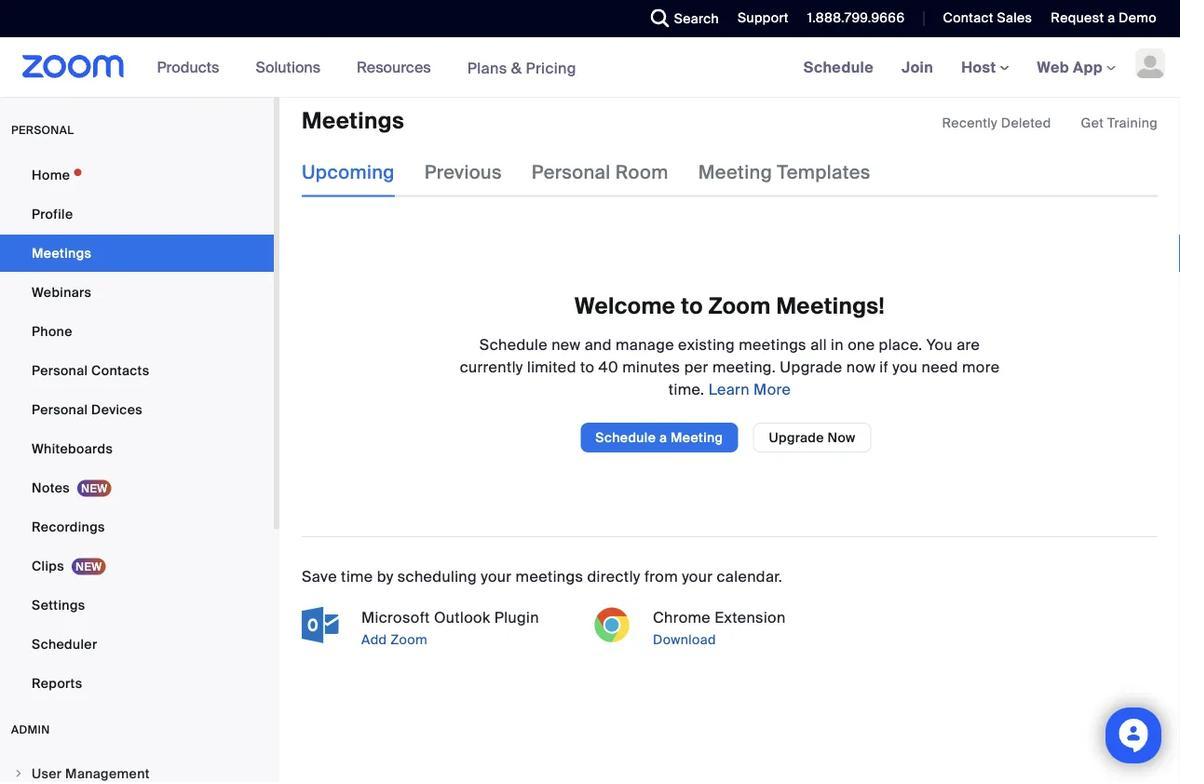 Task type: vqa. For each thing, say whether or not it's contained in the screenshot.
Personal to the bottom
yes



Task type: locate. For each thing, give the bounding box(es) containing it.
1 vertical spatial personal
[[32, 362, 88, 379]]

zoom inside microsoft outlook plugin add zoom
[[391, 631, 428, 649]]

a for schedule
[[660, 429, 667, 447]]

microsoft outlook plugin add zoom
[[361, 608, 539, 649]]

home link
[[0, 157, 274, 194]]

1 vertical spatial meetings
[[516, 567, 584, 587]]

2 vertical spatial personal
[[32, 401, 88, 418]]

and
[[585, 335, 612, 355]]

banner
[[0, 37, 1180, 98]]

0 horizontal spatial zoom
[[391, 631, 428, 649]]

1 vertical spatial meetings
[[32, 245, 92, 262]]

2 horizontal spatial schedule
[[804, 57, 874, 77]]

personal for personal devices
[[32, 401, 88, 418]]

request a demo
[[1051, 9, 1157, 27]]

phone
[[32, 323, 72, 340]]

download link
[[649, 629, 866, 652]]

previous
[[425, 161, 502, 185]]

meetings up webinars
[[32, 245, 92, 262]]

personal left room
[[532, 161, 611, 185]]

upcoming
[[302, 161, 395, 185]]

devices
[[91, 401, 143, 418]]

to inside schedule new and manage existing meetings all in one place. you are currently limited to 40 minutes per meeting. upgrade now if you need more time.
[[580, 358, 595, 377]]

1 horizontal spatial a
[[1108, 9, 1116, 27]]

contact sales link
[[929, 0, 1037, 37], [943, 9, 1033, 27]]

1 vertical spatial a
[[660, 429, 667, 447]]

schedule inside meetings navigation
[[804, 57, 874, 77]]

to up existing
[[681, 292, 703, 321]]

schedule inside schedule new and manage existing meetings all in one place. you are currently limited to 40 minutes per meeting. upgrade now if you need more time.
[[480, 335, 548, 355]]

products
[[157, 57, 219, 77]]

0 horizontal spatial meetings
[[32, 245, 92, 262]]

1 horizontal spatial zoom
[[709, 292, 771, 321]]

personal inside personal devices link
[[32, 401, 88, 418]]

0 vertical spatial meetings
[[739, 335, 807, 355]]

need
[[922, 358, 959, 377]]

your up plugin
[[481, 567, 512, 587]]

upgrade
[[780, 358, 843, 377], [769, 429, 824, 447]]

0 horizontal spatial to
[[580, 358, 595, 377]]

schedule up 'currently'
[[480, 335, 548, 355]]

save
[[302, 567, 337, 587]]

meetings inside schedule new and manage existing meetings all in one place. you are currently limited to 40 minutes per meeting. upgrade now if you need more time.
[[739, 335, 807, 355]]

1 vertical spatial schedule
[[480, 335, 548, 355]]

app
[[1073, 57, 1103, 77]]

webinars
[[32, 284, 92, 301]]

1 vertical spatial upgrade
[[769, 429, 824, 447]]

web
[[1037, 57, 1070, 77]]

new
[[552, 335, 581, 355]]

upgrade down all
[[780, 358, 843, 377]]

your right from
[[682, 567, 713, 587]]

meeting inside button
[[671, 429, 723, 447]]

application
[[942, 114, 1158, 133]]

1 horizontal spatial schedule
[[596, 429, 656, 447]]

now
[[828, 429, 856, 447]]

personal up whiteboards
[[32, 401, 88, 418]]

settings link
[[0, 587, 274, 624]]

schedule inside button
[[596, 429, 656, 447]]

a inside button
[[660, 429, 667, 447]]

schedule for schedule new and manage existing meetings all in one place. you are currently limited to 40 minutes per meeting. upgrade now if you need more time.
[[480, 335, 548, 355]]

deleted
[[1001, 115, 1051, 132]]

clips
[[32, 558, 64, 575]]

1 horizontal spatial meetings
[[739, 335, 807, 355]]

upgrade left now
[[769, 429, 824, 447]]

meetings
[[739, 335, 807, 355], [516, 567, 584, 587]]

0 vertical spatial personal
[[532, 161, 611, 185]]

meetings up the meeting.
[[739, 335, 807, 355]]

0 vertical spatial schedule
[[804, 57, 874, 77]]

2 vertical spatial schedule
[[596, 429, 656, 447]]

room
[[616, 161, 669, 185]]

sales
[[997, 9, 1033, 27]]

whiteboards link
[[0, 430, 274, 468]]

join link
[[888, 37, 948, 97]]

meetings up 'upcoming'
[[302, 107, 404, 136]]

minutes
[[622, 358, 681, 377]]

web app
[[1037, 57, 1103, 77]]

chrome extension download
[[653, 608, 786, 649]]

meetings inside personal menu menu
[[32, 245, 92, 262]]

1 horizontal spatial meetings
[[302, 107, 404, 136]]

0 horizontal spatial your
[[481, 567, 512, 587]]

schedule
[[804, 57, 874, 77], [480, 335, 548, 355], [596, 429, 656, 447]]

menu item
[[0, 757, 274, 783]]

scheduling
[[398, 567, 477, 587]]

a left demo
[[1108, 9, 1116, 27]]

to
[[681, 292, 703, 321], [580, 358, 595, 377]]

meetings for your
[[516, 567, 584, 587]]

product information navigation
[[143, 37, 591, 98]]

1 your from the left
[[481, 567, 512, 587]]

resources
[[357, 57, 431, 77]]

1 vertical spatial to
[[580, 358, 595, 377]]

personal down phone
[[32, 362, 88, 379]]

webinars link
[[0, 274, 274, 311]]

meetings up plugin
[[516, 567, 584, 587]]

zoom up existing
[[709, 292, 771, 321]]

recently
[[942, 115, 998, 132]]

0 horizontal spatial schedule
[[480, 335, 548, 355]]

0 horizontal spatial a
[[660, 429, 667, 447]]

demo
[[1119, 9, 1157, 27]]

zoom
[[709, 292, 771, 321], [391, 631, 428, 649]]

a down the minutes
[[660, 429, 667, 447]]

learn more
[[705, 380, 791, 399]]

1 vertical spatial meeting
[[671, 429, 723, 447]]

meetings for existing
[[739, 335, 807, 355]]

1.888.799.9666 button
[[794, 0, 910, 37], [808, 9, 905, 27]]

pricing
[[526, 58, 577, 78]]

add
[[361, 631, 387, 649]]

time.
[[669, 380, 705, 399]]

2 your from the left
[[682, 567, 713, 587]]

reports
[[32, 675, 82, 692]]

application containing recently deleted
[[942, 114, 1158, 133]]

plugin
[[494, 608, 539, 628]]

meeting down time.
[[671, 429, 723, 447]]

whiteboards
[[32, 440, 113, 457]]

0 vertical spatial a
[[1108, 9, 1116, 27]]

host button
[[962, 57, 1009, 77]]

limited
[[527, 358, 576, 377]]

schedule for schedule
[[804, 57, 874, 77]]

microsoft
[[361, 608, 430, 628]]

phone link
[[0, 313, 274, 350]]

get training link
[[1081, 115, 1158, 132]]

&
[[511, 58, 522, 78]]

0 vertical spatial meeting
[[698, 161, 772, 185]]

1.888.799.9666
[[808, 9, 905, 27]]

request a demo link
[[1037, 0, 1180, 37], [1051, 9, 1157, 27]]

to left 40
[[580, 358, 595, 377]]

schedule a meeting
[[596, 429, 723, 447]]

notes
[[32, 479, 70, 497]]

zoom down microsoft
[[391, 631, 428, 649]]

1 horizontal spatial your
[[682, 567, 713, 587]]

schedule down 40
[[596, 429, 656, 447]]

meeting left templates
[[698, 161, 772, 185]]

1.888.799.9666 button up join
[[794, 0, 910, 37]]

personal devices link
[[0, 391, 274, 429]]

personal for personal room
[[532, 161, 611, 185]]

0 horizontal spatial meetings
[[516, 567, 584, 587]]

tabs of meeting tab list
[[302, 149, 901, 197]]

1 horizontal spatial to
[[681, 292, 703, 321]]

1.888.799.9666 button up schedule link
[[808, 9, 905, 27]]

personal inside tabs of meeting "tab list"
[[532, 161, 611, 185]]

schedule down 1.888.799.9666 on the top of the page
[[804, 57, 874, 77]]

resources button
[[357, 37, 439, 97]]

a
[[1108, 9, 1116, 27], [660, 429, 667, 447]]

1 vertical spatial zoom
[[391, 631, 428, 649]]

0 vertical spatial upgrade
[[780, 358, 843, 377]]

solutions
[[256, 57, 321, 77]]



Task type: describe. For each thing, give the bounding box(es) containing it.
time
[[341, 567, 373, 587]]

settings
[[32, 597, 85, 614]]

you
[[893, 358, 918, 377]]

web app button
[[1037, 57, 1116, 77]]

calendar.
[[717, 567, 783, 587]]

training
[[1108, 115, 1158, 132]]

more
[[754, 380, 791, 399]]

0 vertical spatial meetings
[[302, 107, 404, 136]]

place.
[[879, 335, 923, 355]]

meeting inside "tab list"
[[698, 161, 772, 185]]

from
[[645, 567, 678, 587]]

plans & pricing
[[467, 58, 577, 78]]

search
[[674, 10, 719, 27]]

manage
[[616, 335, 674, 355]]

all
[[811, 335, 827, 355]]

personal devices
[[32, 401, 143, 418]]

schedule for schedule a meeting
[[596, 429, 656, 447]]

save time by scheduling your meetings directly from your calendar.
[[302, 567, 783, 587]]

you
[[927, 335, 953, 355]]

personal for personal contacts
[[32, 362, 88, 379]]

upgrade inside schedule new and manage existing meetings all in one place. you are currently limited to 40 minutes per meeting. upgrade now if you need more time.
[[780, 358, 843, 377]]

products button
[[157, 37, 228, 97]]

profile
[[32, 205, 73, 223]]

add zoom link
[[358, 629, 575, 652]]

personal room
[[532, 161, 669, 185]]

personal menu menu
[[0, 157, 274, 704]]

upgrade now
[[769, 429, 856, 447]]

plans
[[467, 58, 507, 78]]

notes link
[[0, 470, 274, 507]]

directly
[[587, 567, 641, 587]]

get
[[1081, 115, 1104, 132]]

profile picture image
[[1136, 48, 1165, 78]]

0 vertical spatial to
[[681, 292, 703, 321]]

request
[[1051, 9, 1104, 27]]

schedule a meeting button
[[581, 423, 738, 453]]

solutions button
[[256, 37, 329, 97]]

if
[[880, 358, 889, 377]]

meeting.
[[713, 358, 776, 377]]

0 vertical spatial zoom
[[709, 292, 771, 321]]

extension
[[715, 608, 786, 628]]

meetings navigation
[[790, 37, 1180, 98]]

search button
[[637, 0, 724, 37]]

contact sales
[[943, 9, 1033, 27]]

templates
[[777, 161, 871, 185]]

upgrade now button
[[753, 423, 872, 453]]

clips link
[[0, 548, 274, 585]]

in
[[831, 335, 844, 355]]

personal contacts link
[[0, 352, 274, 389]]

chrome
[[653, 608, 711, 628]]

learn more link
[[705, 380, 791, 399]]

recordings link
[[0, 509, 274, 546]]

welcome to zoom meetings!
[[575, 292, 885, 321]]

banner containing products
[[0, 37, 1180, 98]]

admin
[[11, 723, 50, 737]]

schedule new and manage existing meetings all in one place. you are currently limited to 40 minutes per meeting. upgrade now if you need more time.
[[460, 335, 1000, 399]]

right image
[[13, 769, 24, 780]]

recently deleted link
[[942, 114, 1051, 133]]

contact
[[943, 9, 994, 27]]

one
[[848, 335, 875, 355]]

join
[[902, 57, 934, 77]]

support
[[738, 9, 789, 27]]

recordings
[[32, 518, 105, 536]]

download
[[653, 631, 716, 649]]

by
[[377, 567, 394, 587]]

scheduler
[[32, 636, 97, 653]]

currently
[[460, 358, 523, 377]]

get training
[[1081, 115, 1158, 132]]

more
[[962, 358, 1000, 377]]

host
[[962, 57, 1000, 77]]

now
[[847, 358, 876, 377]]

recently deleted
[[942, 115, 1051, 132]]

per
[[684, 358, 709, 377]]

upgrade inside button
[[769, 429, 824, 447]]

home
[[32, 166, 70, 184]]

personal
[[11, 123, 74, 137]]

a for request
[[1108, 9, 1116, 27]]

existing
[[678, 335, 735, 355]]

zoom logo image
[[22, 55, 124, 78]]

40
[[599, 358, 619, 377]]

schedule link
[[790, 37, 888, 97]]

outlook
[[434, 608, 490, 628]]



